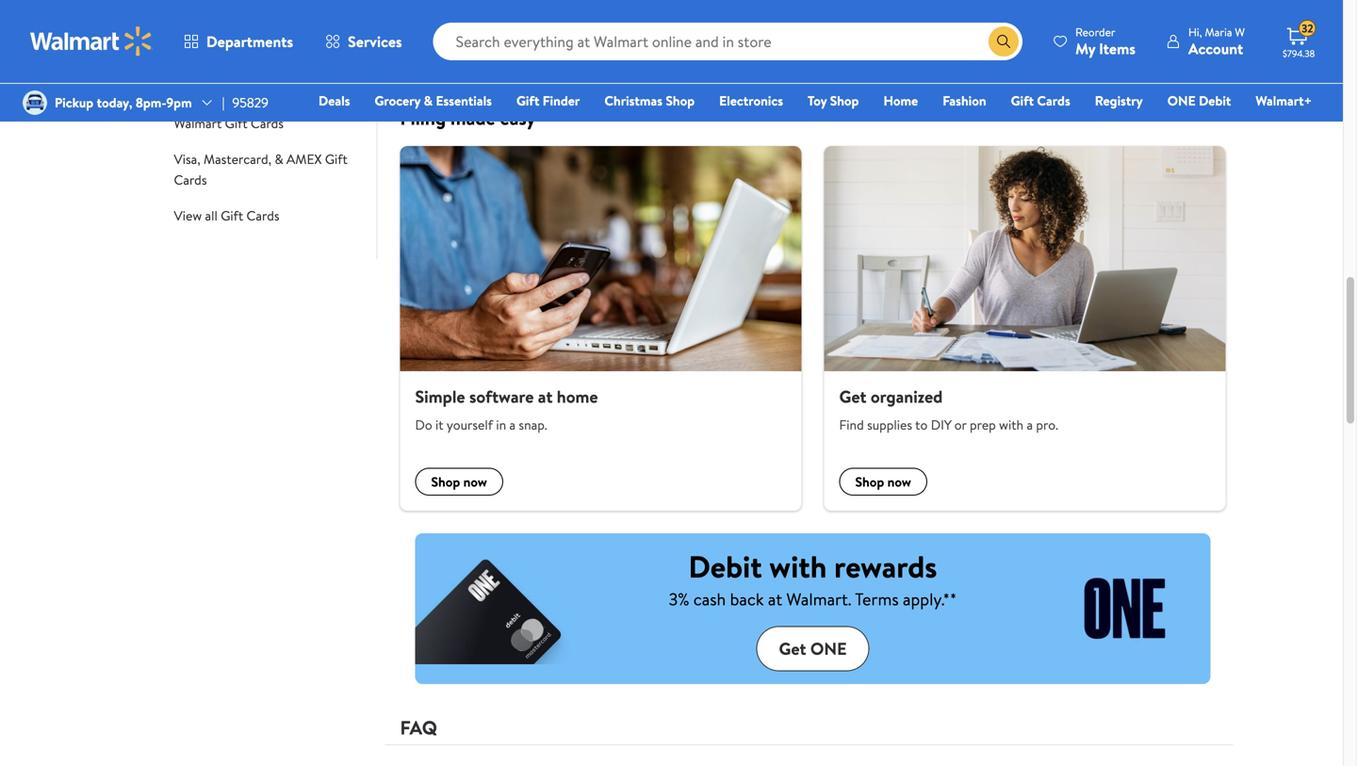 Task type: describe. For each thing, give the bounding box(es) containing it.
one debit link
[[1159, 90, 1240, 111]]

list containing simple software at home
[[389, 146, 1237, 511]]

services
[[348, 31, 402, 52]]

gift left the finder
[[516, 91, 539, 110]]

easy
[[500, 105, 536, 131]]

back
[[730, 588, 764, 611]]

mastercard,
[[204, 150, 271, 168]]

in
[[496, 416, 506, 434]]

3%
[[669, 588, 689, 611]]

visa, mastercard, & amex gift cards
[[174, 150, 348, 189]]

get for get organized find supplies to diy or prep with a pro.
[[839, 385, 867, 408]]

software
[[469, 385, 534, 408]]

to
[[915, 416, 928, 434]]

pickup today, 8pm-9pm
[[55, 93, 192, 112]]

& inside visa, mastercard, & amex gift cards
[[275, 150, 283, 168]]

my
[[1075, 38, 1095, 59]]

gift
[[242, 78, 262, 97]]

debit inside the one debit link
[[1199, 91, 1231, 110]]

christmas shop link
[[596, 90, 703, 111]]

hi, maria w account
[[1188, 24, 1245, 59]]

toy
[[808, 91, 827, 110]]

rewards
[[834, 546, 937, 588]]

gift right gift cards icon
[[174, 33, 197, 52]]

snap.
[[519, 416, 547, 434]]

cards inside "link"
[[1037, 91, 1070, 110]]

view
[[174, 206, 202, 225]]

8pm-
[[136, 93, 166, 112]]

view all gift cards link
[[174, 205, 279, 225]]

gift inside "link"
[[1011, 91, 1034, 110]]

faq
[[400, 714, 437, 741]]

shop inside toy shop link
[[830, 91, 859, 110]]

made
[[450, 105, 495, 131]]

your
[[213, 78, 239, 97]]

gift right 'all'
[[221, 206, 243, 225]]

more
[[486, 30, 520, 51]]

visa,
[[174, 150, 200, 168]]

shop inside get organized list item
[[855, 473, 884, 491]]

gift cards link
[[1002, 90, 1079, 111]]

grocery & essentials
[[375, 91, 492, 110]]

one debit
[[1167, 91, 1231, 110]]

walmart.
[[786, 588, 851, 611]]

grocery & essentials link
[[366, 90, 500, 111]]

items
[[1099, 38, 1136, 59]]

all
[[205, 206, 218, 225]]

reorder
[[1075, 24, 1115, 40]]

walmart gift cards
[[174, 114, 284, 132]]

departments
[[206, 31, 293, 52]]

walmart gift cards link
[[174, 112, 284, 133]]

christmas shop
[[604, 91, 695, 110]]

check your gift card balance
[[174, 78, 337, 97]]

diy
[[931, 416, 951, 434]]

0 horizontal spatial gift cards
[[174, 33, 233, 52]]

yourself
[[447, 416, 493, 434]]

visa, mastercard, & amex gift cards link
[[174, 148, 348, 189]]

home link
[[875, 90, 927, 111]]

| 95829
[[222, 93, 269, 112]]

electronics link
[[711, 90, 792, 111]]

home
[[557, 385, 598, 408]]

account
[[1188, 38, 1243, 59]]

find
[[839, 416, 864, 434]]

prep
[[970, 416, 996, 434]]

balance
[[294, 78, 337, 97]]

fashion link
[[934, 90, 995, 111]]

pickup
[[55, 93, 94, 112]]

cards inside visa, mastercard, & amex gift cards
[[174, 171, 207, 189]]

filing
[[400, 105, 446, 131]]

deals link
[[310, 90, 359, 111]]

apply.**
[[903, 588, 957, 611]]

cash
[[693, 588, 726, 611]]

debit with rewards 3% cash back at walmart. terms apply.**
[[669, 546, 957, 611]]

95829
[[232, 93, 269, 112]]

today,
[[97, 93, 132, 112]]

a inside simple software at home do it yourself in a snap.
[[509, 416, 516, 434]]

Search search field
[[433, 23, 1023, 60]]

or
[[954, 416, 967, 434]]

check
[[174, 78, 210, 97]]

deals
[[319, 91, 350, 110]]

32
[[1302, 20, 1313, 36]]



Task type: vqa. For each thing, say whether or not it's contained in the screenshot.
the right Get
yes



Task type: locate. For each thing, give the bounding box(es) containing it.
& left amex
[[275, 150, 283, 168]]

gift cards inside "link"
[[1011, 91, 1070, 110]]

electronics
[[719, 91, 783, 110]]

departments button
[[168, 19, 309, 64]]

get inside get organized find supplies to diy or prep with a pro.
[[839, 385, 867, 408]]

christmas
[[604, 91, 663, 110]]

1 horizontal spatial debit
[[1199, 91, 1231, 110]]

with right prep
[[999, 416, 1024, 434]]

2 now from the left
[[887, 473, 911, 491]]

0 horizontal spatial &
[[275, 150, 283, 168]]

maria
[[1205, 24, 1232, 40]]

get organized find supplies to diy or prep with a pro.
[[839, 385, 1058, 434]]

walmart image
[[30, 26, 153, 57]]

view all gift cards
[[174, 206, 279, 225]]

registry
[[1095, 91, 1143, 110]]

check your gift card balance link
[[174, 76, 337, 97]]

with right back
[[769, 546, 827, 588]]

0 horizontal spatial debit
[[688, 546, 762, 588]]

at inside simple software at home do it yourself in a snap.
[[538, 385, 553, 408]]

it
[[435, 416, 443, 434]]

a left pro.
[[1027, 416, 1033, 434]]

1 horizontal spatial one
[[1167, 91, 1196, 110]]

shop down find
[[855, 473, 884, 491]]

0 horizontal spatial at
[[538, 385, 553, 408]]

debit
[[1199, 91, 1231, 110], [688, 546, 762, 588]]

& right grocery
[[424, 91, 433, 110]]

a
[[509, 416, 516, 434], [1027, 416, 1033, 434]]

debit inside debit with rewards 3% cash back at walmart. terms apply.**
[[688, 546, 762, 588]]

now for organized
[[887, 473, 911, 491]]

pro.
[[1036, 416, 1058, 434]]

cards down visa,
[[174, 171, 207, 189]]

$794.38
[[1283, 47, 1315, 60]]

get for get one
[[779, 637, 806, 661]]

walmart
[[174, 114, 222, 132]]

now for software
[[463, 473, 487, 491]]

1 vertical spatial debit
[[688, 546, 762, 588]]

one down walmart.
[[810, 637, 847, 661]]

1 shop now from the left
[[431, 473, 487, 491]]

shop down the 'it'
[[431, 473, 460, 491]]

learn more
[[445, 30, 520, 51]]

0 horizontal spatial now
[[463, 473, 487, 491]]

1 vertical spatial get
[[779, 637, 806, 661]]

at right back
[[768, 588, 782, 611]]

at
[[538, 385, 553, 408], [768, 588, 782, 611]]

simple software at home list item
[[389, 146, 813, 511]]

with inside debit with rewards 3% cash back at walmart. terms apply.**
[[769, 546, 827, 588]]

cards down visa, mastercard, & amex gift cards
[[246, 206, 279, 225]]

debit with rewards. get three percent cash back at walmart. terms apply. get one. image
[[415, 553, 1211, 665]]

now down yourself on the bottom left of the page
[[463, 473, 487, 491]]

now inside get organized list item
[[887, 473, 911, 491]]

shop right the christmas
[[666, 91, 695, 110]]

gift right fashion link
[[1011, 91, 1034, 110]]

0 vertical spatial &
[[424, 91, 433, 110]]

now down supplies
[[887, 473, 911, 491]]

cards down 95829
[[251, 114, 284, 132]]

Walmart Site-Wide search field
[[433, 23, 1023, 60]]

get one link
[[756, 626, 869, 672]]

one down account
[[1167, 91, 1196, 110]]

&
[[424, 91, 433, 110], [275, 150, 283, 168]]

0 horizontal spatial one
[[810, 637, 847, 661]]

1 vertical spatial gift cards
[[1011, 91, 1070, 110]]

toy shop link
[[799, 90, 867, 111]]

9pm
[[166, 93, 192, 112]]

get up find
[[839, 385, 867, 408]]

registry link
[[1086, 90, 1151, 111]]

now
[[463, 473, 487, 491], [887, 473, 911, 491]]

get one
[[779, 637, 847, 661]]

supplies
[[867, 416, 912, 434]]

shop right toy
[[830, 91, 859, 110]]

2 shop now from the left
[[855, 473, 911, 491]]

essentials
[[436, 91, 492, 110]]

gift cards
[[174, 33, 233, 52], [1011, 91, 1070, 110]]

gift cards down 'search icon'
[[1011, 91, 1070, 110]]

0 vertical spatial get
[[839, 385, 867, 408]]

1 horizontal spatial now
[[887, 473, 911, 491]]

a inside get organized find supplies to diy or prep with a pro.
[[1027, 416, 1033, 434]]

1 horizontal spatial with
[[999, 416, 1024, 434]]

do
[[415, 416, 432, 434]]

filing made easy
[[400, 105, 536, 131]]

services button
[[309, 19, 418, 64]]

cards left registry
[[1037, 91, 1070, 110]]

learn more button
[[423, 22, 542, 59]]

1 vertical spatial &
[[275, 150, 283, 168]]

 image
[[23, 90, 47, 115]]

shop inside simple software at home list item
[[431, 473, 460, 491]]

list
[[389, 146, 1237, 511]]

shop now down supplies
[[855, 473, 911, 491]]

gift finder
[[516, 91, 580, 110]]

2 a from the left
[[1027, 416, 1033, 434]]

1 vertical spatial one
[[810, 637, 847, 661]]

shop inside christmas shop link
[[666, 91, 695, 110]]

simple software at home do it yourself in a snap.
[[415, 385, 598, 434]]

shop now for software
[[431, 473, 487, 491]]

toy shop
[[808, 91, 859, 110]]

1 horizontal spatial &
[[424, 91, 433, 110]]

get organized list item
[[813, 146, 1237, 511]]

gift finder link
[[508, 90, 588, 111]]

1 a from the left
[[509, 416, 516, 434]]

learn
[[445, 30, 482, 51]]

0 vertical spatial gift cards
[[174, 33, 233, 52]]

shop
[[666, 91, 695, 110], [830, 91, 859, 110], [431, 473, 460, 491], [855, 473, 884, 491]]

0 horizontal spatial get
[[779, 637, 806, 661]]

gift
[[174, 33, 197, 52], [516, 91, 539, 110], [1011, 91, 1034, 110], [225, 114, 247, 132], [325, 150, 348, 168], [221, 206, 243, 225]]

shop now inside get organized list item
[[855, 473, 911, 491]]

walmart+ link
[[1247, 90, 1320, 111]]

0 horizontal spatial a
[[509, 416, 516, 434]]

cards up your
[[200, 33, 233, 52]]

1 horizontal spatial at
[[768, 588, 782, 611]]

shop now for organized
[[855, 473, 911, 491]]

card
[[265, 78, 290, 97]]

shop now
[[431, 473, 487, 491], [855, 473, 911, 491]]

terms
[[855, 588, 899, 611]]

walmart+
[[1256, 91, 1312, 110]]

gift inside visa, mastercard, & amex gift cards
[[325, 150, 348, 168]]

hi,
[[1188, 24, 1202, 40]]

|
[[222, 93, 225, 112]]

organized
[[871, 385, 943, 408]]

finder
[[543, 91, 580, 110]]

gift cards up check
[[174, 33, 233, 52]]

0 vertical spatial one
[[1167, 91, 1196, 110]]

reorder my items
[[1075, 24, 1136, 59]]

at up "snap."
[[538, 385, 553, 408]]

1 horizontal spatial a
[[1027, 416, 1033, 434]]

fashion
[[943, 91, 986, 110]]

w
[[1235, 24, 1245, 40]]

1 vertical spatial with
[[769, 546, 827, 588]]

shop now down yourself on the bottom left of the page
[[431, 473, 487, 491]]

with inside get organized find supplies to diy or prep with a pro.
[[999, 416, 1024, 434]]

0 vertical spatial at
[[538, 385, 553, 408]]

1 horizontal spatial gift cards
[[1011, 91, 1070, 110]]

1 horizontal spatial get
[[839, 385, 867, 408]]

gift right amex
[[325, 150, 348, 168]]

now inside simple software at home list item
[[463, 473, 487, 491]]

amex
[[287, 150, 322, 168]]

gift down | 95829
[[225, 114, 247, 132]]

0 vertical spatial debit
[[1199, 91, 1231, 110]]

search icon image
[[996, 34, 1011, 49]]

gift cards image
[[121, 24, 159, 61]]

1 horizontal spatial shop now
[[855, 473, 911, 491]]

0 horizontal spatial shop now
[[431, 473, 487, 491]]

1 vertical spatial at
[[768, 588, 782, 611]]

cards
[[200, 33, 233, 52], [1037, 91, 1070, 110], [251, 114, 284, 132], [174, 171, 207, 189], [246, 206, 279, 225]]

get down walmart.
[[779, 637, 806, 661]]

get
[[839, 385, 867, 408], [779, 637, 806, 661]]

shop now inside simple software at home list item
[[431, 473, 487, 491]]

at inside debit with rewards 3% cash back at walmart. terms apply.**
[[768, 588, 782, 611]]

1 now from the left
[[463, 473, 487, 491]]

0 horizontal spatial with
[[769, 546, 827, 588]]

home
[[883, 91, 918, 110]]

0 vertical spatial with
[[999, 416, 1024, 434]]

simple
[[415, 385, 465, 408]]

a right in
[[509, 416, 516, 434]]



